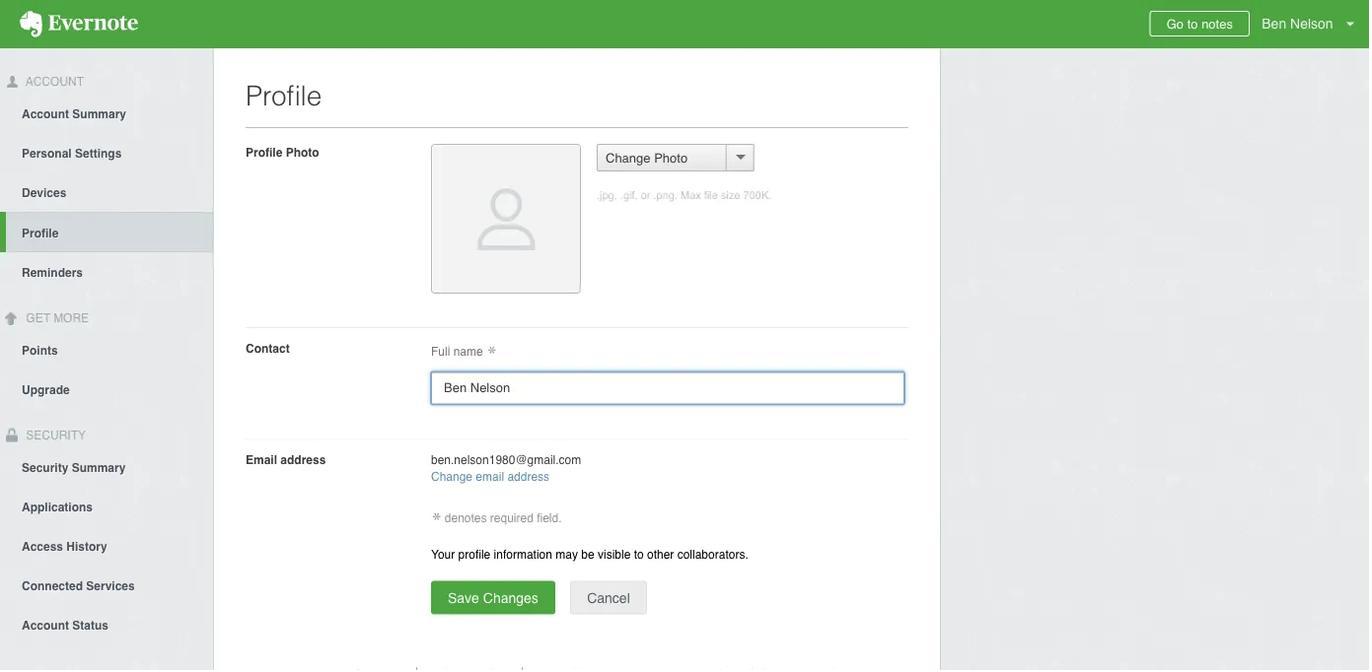 Task type: vqa. For each thing, say whether or not it's contained in the screenshot.
summary
yes



Task type: describe. For each thing, give the bounding box(es) containing it.
ben
[[1262, 16, 1287, 32]]

summary for security summary
[[72, 461, 126, 475]]

0 vertical spatial profile
[[246, 80, 322, 111]]

full
[[431, 345, 450, 359]]

change inside ben.nelson1980@gmail.com change email address
[[431, 470, 473, 484]]

.png.
[[654, 189, 678, 202]]

reminders
[[22, 266, 83, 280]]

required
[[490, 512, 534, 526]]

700k.
[[743, 189, 772, 202]]

points link
[[0, 330, 213, 370]]

applications
[[22, 501, 93, 514]]

field.
[[537, 512, 562, 526]]

upgrade
[[22, 383, 70, 397]]

personal
[[22, 147, 72, 161]]

account for account
[[23, 75, 84, 89]]

account summary
[[22, 107, 126, 121]]

go to notes
[[1167, 16, 1233, 31]]

email
[[476, 470, 504, 484]]

status
[[72, 619, 109, 633]]

go
[[1167, 16, 1184, 31]]

change email address link
[[431, 470, 550, 484]]

connected services link
[[0, 566, 213, 605]]

security for security summary
[[22, 461, 68, 475]]

upgrade link
[[0, 370, 213, 409]]

profile photo
[[246, 146, 319, 159]]

access history link
[[0, 526, 213, 566]]

ben.nelson1980@gmail.com change email address
[[431, 454, 581, 484]]

file
[[704, 189, 718, 202]]

account summary link
[[0, 94, 213, 133]]

access history
[[22, 540, 107, 554]]

security for security
[[23, 429, 86, 443]]

other
[[647, 548, 674, 562]]

personal settings link
[[0, 133, 213, 172]]

points
[[22, 344, 58, 358]]

ben.nelson1980@gmail.com
[[431, 454, 581, 467]]

get
[[26, 312, 50, 325]]

devices
[[22, 186, 66, 200]]

summary for account summary
[[72, 107, 126, 121]]

contact
[[246, 342, 290, 356]]

change photo
[[606, 150, 688, 165]]

name
[[453, 345, 483, 359]]

max
[[681, 189, 701, 202]]

profile link
[[6, 212, 213, 252]]

nelson
[[1290, 16, 1333, 32]]

ben nelson link
[[1257, 0, 1369, 48]]

be
[[581, 548, 594, 562]]

email address
[[246, 454, 326, 467]]

profile for profile photo
[[246, 146, 282, 159]]

account status
[[22, 619, 109, 633]]



Task type: locate. For each thing, give the bounding box(es) containing it.
to left other
[[634, 548, 644, 562]]

or
[[641, 189, 651, 202]]

0 vertical spatial address
[[280, 454, 326, 467]]

address inside ben.nelson1980@gmail.com change email address
[[507, 470, 550, 484]]

summary up personal settings link
[[72, 107, 126, 121]]

.jpg, .gif, or .png. max file size 700k.
[[597, 189, 772, 202]]

.jpg,
[[597, 189, 617, 202]]

1 horizontal spatial change
[[606, 150, 651, 165]]

photo for change photo
[[654, 150, 688, 165]]

1 horizontal spatial photo
[[654, 150, 688, 165]]

address down ben.nelson1980@gmail.com
[[507, 470, 550, 484]]

summary inside 'link'
[[72, 461, 126, 475]]

account status link
[[0, 605, 213, 645]]

notes
[[1202, 16, 1233, 31]]

your
[[431, 548, 455, 562]]

address
[[280, 454, 326, 467], [507, 470, 550, 484]]

your profile information may be visible to other collaborators.
[[431, 548, 748, 562]]

security inside security summary 'link'
[[22, 461, 68, 475]]

1 vertical spatial security
[[22, 461, 68, 475]]

evernote image
[[0, 11, 158, 37]]

0 horizontal spatial address
[[280, 454, 326, 467]]

0 vertical spatial summary
[[72, 107, 126, 121]]

0 vertical spatial to
[[1187, 16, 1198, 31]]

.gif,
[[620, 189, 638, 202]]

services
[[86, 579, 135, 593]]

denotes required field.
[[441, 512, 562, 526]]

access
[[22, 540, 63, 554]]

evernote link
[[0, 0, 158, 48]]

go to notes link
[[1150, 11, 1250, 36]]

1 vertical spatial account
[[22, 107, 69, 121]]

visible
[[598, 548, 631, 562]]

2 vertical spatial account
[[22, 619, 69, 633]]

email
[[246, 454, 277, 467]]

1 vertical spatial address
[[507, 470, 550, 484]]

settings
[[75, 147, 122, 161]]

more
[[53, 312, 89, 325]]

account for account status
[[22, 619, 69, 633]]

reminders link
[[0, 252, 213, 292]]

may
[[556, 548, 578, 562]]

account up "account summary"
[[23, 75, 84, 89]]

information
[[494, 548, 552, 562]]

connected
[[22, 579, 83, 593]]

address right 'email'
[[280, 454, 326, 467]]

0 vertical spatial account
[[23, 75, 84, 89]]

change left email
[[431, 470, 473, 484]]

1 vertical spatial profile
[[246, 146, 282, 159]]

security summary link
[[0, 447, 213, 487]]

get more
[[23, 312, 89, 325]]

change
[[606, 150, 651, 165], [431, 470, 473, 484]]

account
[[23, 75, 84, 89], [22, 107, 69, 121], [22, 619, 69, 633]]

to right go
[[1187, 16, 1198, 31]]

0 horizontal spatial change
[[431, 470, 473, 484]]

0 vertical spatial security
[[23, 429, 86, 443]]

denotes
[[445, 512, 487, 526]]

summary up 'applications' link on the left bottom
[[72, 461, 126, 475]]

collaborators.
[[677, 548, 748, 562]]

security up security summary
[[23, 429, 86, 443]]

change up the .gif,
[[606, 150, 651, 165]]

None submit
[[431, 581, 555, 615], [570, 581, 647, 615], [431, 581, 555, 615], [570, 581, 647, 615]]

1 vertical spatial summary
[[72, 461, 126, 475]]

profile
[[458, 548, 491, 562]]

summary
[[72, 107, 126, 121], [72, 461, 126, 475]]

size
[[721, 189, 740, 202]]

account for account summary
[[22, 107, 69, 121]]

security
[[23, 429, 86, 443], [22, 461, 68, 475]]

profile inside profile link
[[22, 227, 59, 240]]

history
[[66, 540, 107, 554]]

account up personal
[[22, 107, 69, 121]]

account down connected
[[22, 619, 69, 633]]

2 vertical spatial profile
[[22, 227, 59, 240]]

security summary
[[22, 461, 126, 475]]

0 horizontal spatial photo
[[286, 146, 319, 159]]

photo
[[286, 146, 319, 159], [654, 150, 688, 165]]

1 horizontal spatial to
[[1187, 16, 1198, 31]]

applications link
[[0, 487, 213, 526]]

profile
[[246, 80, 322, 111], [246, 146, 282, 159], [22, 227, 59, 240]]

personal settings
[[22, 147, 122, 161]]

profile for profile link
[[22, 227, 59, 240]]

0 horizontal spatial to
[[634, 548, 644, 562]]

0 vertical spatial change
[[606, 150, 651, 165]]

to
[[1187, 16, 1198, 31], [634, 548, 644, 562]]

connected services
[[22, 579, 135, 593]]

devices link
[[0, 172, 213, 212]]

security up applications
[[22, 461, 68, 475]]

photo for profile photo
[[286, 146, 319, 159]]

Full name text field
[[431, 372, 905, 405]]

1 horizontal spatial address
[[507, 470, 550, 484]]

full name
[[431, 345, 486, 359]]

ben nelson
[[1262, 16, 1333, 32]]

1 vertical spatial to
[[634, 548, 644, 562]]

1 vertical spatial change
[[431, 470, 473, 484]]



